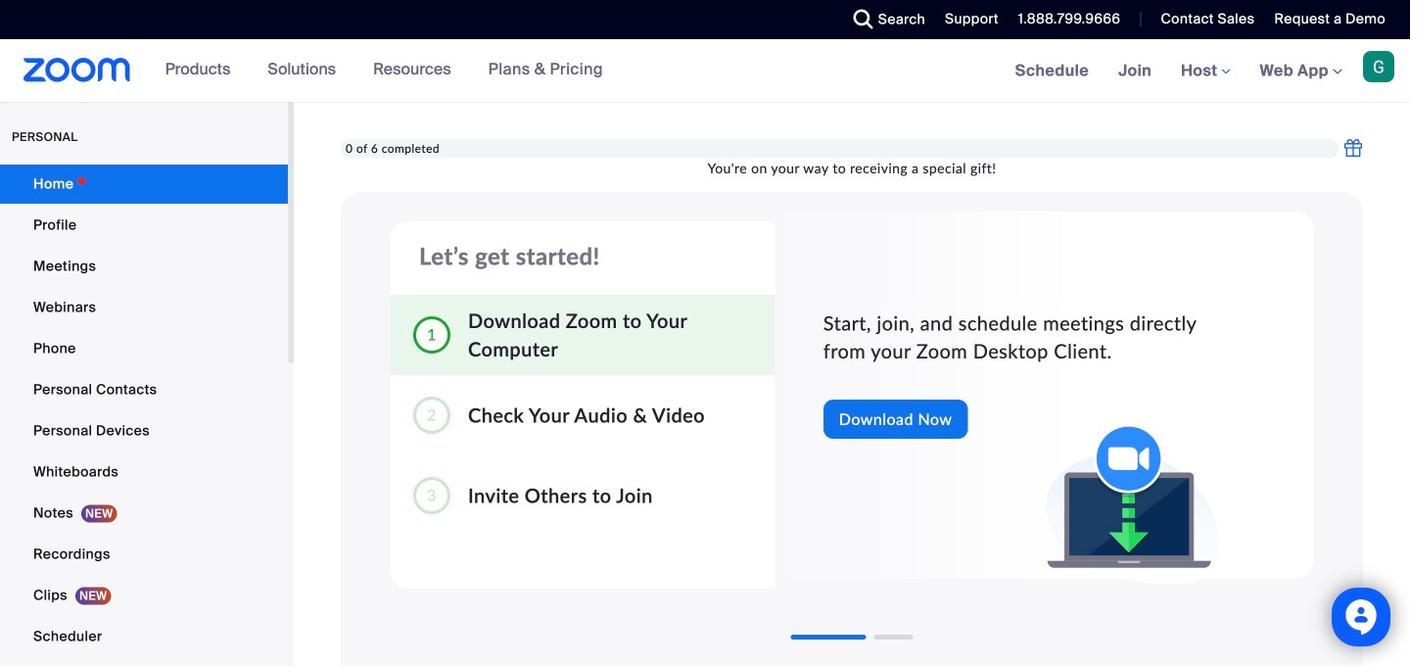 Task type: locate. For each thing, give the bounding box(es) containing it.
meetings navigation
[[1001, 39, 1411, 103]]

profile picture image
[[1364, 51, 1395, 82]]

personal menu menu
[[0, 165, 288, 666]]

banner
[[0, 39, 1411, 103]]

product information navigation
[[150, 39, 618, 102]]

zoom logo image
[[24, 58, 131, 82]]



Task type: vqa. For each thing, say whether or not it's contained in the screenshot.
meetings navigation
yes



